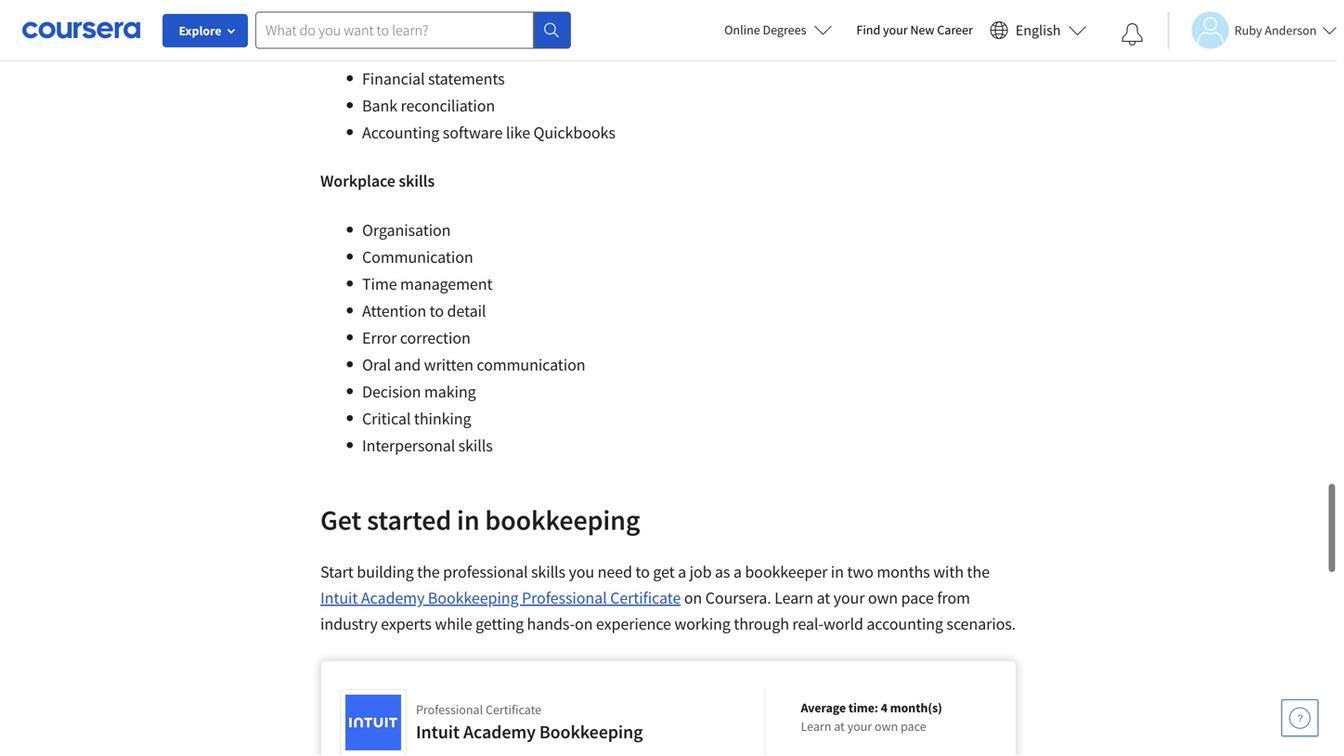 Task type: describe. For each thing, give the bounding box(es) containing it.
explore
[[179, 22, 222, 39]]

detail
[[447, 301, 486, 321]]

2 a from the left
[[734, 562, 742, 583]]

months
[[877, 562, 931, 583]]

4
[[881, 700, 888, 716]]

certificate
[[486, 701, 542, 718]]

professional certificate intuit academy bookkeeping
[[416, 701, 643, 744]]

career
[[938, 21, 974, 38]]

through
[[734, 614, 790, 635]]

decision
[[362, 381, 421, 402]]

learn inside average time: 4 month(s) learn at your own pace
[[801, 718, 832, 735]]

What do you want to learn? text field
[[256, 12, 534, 49]]

find your new career link
[[848, 19, 983, 42]]

average
[[801, 700, 846, 716]]

show notifications image
[[1122, 23, 1144, 46]]

at inside average time: 4 month(s) learn at your own pace
[[835, 718, 845, 735]]

bank
[[362, 95, 398, 116]]

pace inside on coursera. learn at your own pace from industry experts while getting hands-on experience working through real-world accounting scenarios.
[[902, 588, 934, 609]]

software
[[443, 122, 503, 143]]

find your new career
[[857, 21, 974, 38]]

ruby
[[1235, 22, 1263, 39]]

intuit inside professional certificate intuit academy bookkeeping
[[416, 721, 460, 744]]

two
[[848, 562, 874, 583]]

reconciliation
[[401, 95, 495, 116]]

coursera.
[[706, 588, 772, 609]]

bookkeeping inside professional certificate intuit academy bookkeeping
[[540, 721, 643, 744]]

pace inside average time: 4 month(s) learn at your own pace
[[901, 718, 927, 735]]

bookkeeping inside start building the professional skills you need to get a job as a bookkeeper in two months with the intuit academy bookkeeping professional certificate
[[428, 588, 519, 609]]

ruby anderson
[[1235, 22, 1317, 39]]

intuit academy bookkeeping professional certificate link
[[321, 588, 681, 609]]

as
[[715, 562, 731, 583]]

communication
[[362, 247, 473, 268]]

building
[[357, 562, 414, 583]]

start building the professional skills you need to get a job as a bookkeeper in two months with the intuit academy bookkeeping professional certificate
[[321, 562, 990, 609]]

find
[[857, 21, 881, 38]]

degrees
[[763, 21, 807, 38]]

on coursera. learn at your own pace from industry experts while getting hands-on experience working through real-world accounting scenarios.
[[321, 588, 1016, 635]]

0 vertical spatial in
[[457, 503, 480, 537]]

learn inside on coursera. learn at your own pace from industry experts while getting hands-on experience working through real-world accounting scenarios.
[[775, 588, 814, 609]]

with
[[934, 562, 964, 583]]

get
[[653, 562, 675, 583]]

0 vertical spatial on
[[685, 588, 703, 609]]

like
[[506, 122, 531, 143]]

started
[[367, 503, 452, 537]]

experience
[[596, 614, 672, 635]]

from
[[938, 588, 971, 609]]

your inside on coursera. learn at your own pace from industry experts while getting hands-on experience working through real-world accounting scenarios.
[[834, 588, 865, 609]]

skills inside start building the professional skills you need to get a job as a bookkeeper in two months with the intuit academy bookkeeping professional certificate
[[531, 562, 566, 583]]

workplace
[[321, 170, 396, 191]]

help center image
[[1290, 707, 1312, 729]]

job
[[690, 562, 712, 583]]

start
[[321, 562, 354, 583]]

you
[[569, 562, 595, 583]]

online
[[725, 21, 761, 38]]

ruby anderson button
[[1168, 12, 1338, 49]]

to inside start building the professional skills you need to get a job as a bookkeeper in two months with the intuit academy bookkeeping professional certificate
[[636, 562, 650, 583]]

bookkeeping
[[485, 503, 641, 537]]



Task type: locate. For each thing, give the bounding box(es) containing it.
the
[[417, 562, 440, 583], [968, 562, 990, 583]]

1 horizontal spatial intuit
[[416, 721, 460, 744]]

the right building
[[417, 562, 440, 583]]

month(s)
[[891, 700, 943, 716]]

intuit inside start building the professional skills you need to get a job as a bookkeeper in two months with the intuit academy bookkeeping professional certificate
[[321, 588, 358, 609]]

get started in bookkeeping
[[321, 503, 641, 537]]

0 horizontal spatial a
[[678, 562, 687, 583]]

academy down building
[[361, 588, 425, 609]]

skills up professional
[[531, 562, 566, 583]]

bookkeeping
[[428, 588, 519, 609], [540, 721, 643, 744]]

bookkeeper
[[745, 562, 828, 583]]

statements
[[428, 68, 505, 89]]

intuit down the "start"
[[321, 588, 358, 609]]

your inside average time: 4 month(s) learn at your own pace
[[848, 718, 873, 735]]

correction
[[400, 328, 471, 348]]

0 vertical spatial professional
[[443, 562, 528, 583]]

to inside "organisation communication time management attention to detail error correction oral and written communication decision making critical thinking interpersonal skills"
[[430, 301, 444, 321]]

1 horizontal spatial to
[[636, 562, 650, 583]]

1 vertical spatial learn
[[801, 718, 832, 735]]

english button
[[983, 0, 1095, 60]]

pace
[[902, 588, 934, 609], [901, 718, 927, 735]]

a right get
[[678, 562, 687, 583]]

online degrees button
[[710, 9, 848, 50]]

organisation
[[362, 220, 451, 241]]

0 vertical spatial academy
[[361, 588, 425, 609]]

while
[[435, 614, 472, 635]]

0 vertical spatial intuit
[[321, 588, 358, 609]]

1 vertical spatial intuit
[[416, 721, 460, 744]]

own down months
[[869, 588, 898, 609]]

new
[[911, 21, 935, 38]]

skills
[[399, 170, 435, 191], [459, 435, 493, 456], [531, 562, 566, 583]]

experts
[[381, 614, 432, 635]]

learn down bookkeeper
[[775, 588, 814, 609]]

industry
[[321, 614, 378, 635]]

2 horizontal spatial skills
[[531, 562, 566, 583]]

at
[[817, 588, 831, 609], [835, 718, 845, 735]]

professional inside professional certificate intuit academy bookkeeping
[[416, 701, 483, 718]]

0 vertical spatial to
[[430, 301, 444, 321]]

1 vertical spatial own
[[875, 718, 899, 735]]

academy inside professional certificate intuit academy bookkeeping
[[464, 721, 536, 744]]

financial
[[362, 68, 425, 89]]

workplace skills
[[321, 170, 435, 191]]

thinking
[[414, 408, 471, 429]]

on
[[685, 588, 703, 609], [575, 614, 593, 635]]

1 horizontal spatial the
[[968, 562, 990, 583]]

0 vertical spatial your
[[884, 21, 908, 38]]

professional left certificate
[[416, 701, 483, 718]]

a
[[678, 562, 687, 583], [734, 562, 742, 583]]

management
[[400, 274, 493, 295]]

need
[[598, 562, 633, 583]]

0 horizontal spatial to
[[430, 301, 444, 321]]

pace up 'accounting'
[[902, 588, 934, 609]]

written
[[424, 354, 474, 375]]

professional
[[443, 562, 528, 583], [416, 701, 483, 718]]

learn
[[775, 588, 814, 609], [801, 718, 832, 735]]

1 vertical spatial your
[[834, 588, 865, 609]]

anderson
[[1266, 22, 1317, 39]]

to up correction
[[430, 301, 444, 321]]

english
[[1016, 21, 1061, 39]]

payroll
[[362, 41, 410, 62]]

1 vertical spatial bookkeeping
[[540, 721, 643, 744]]

1 a from the left
[[678, 562, 687, 583]]

explore button
[[163, 14, 248, 47]]

communication
[[477, 354, 586, 375]]

1 vertical spatial on
[[575, 614, 593, 635]]

None search field
[[256, 12, 571, 49]]

oral
[[362, 354, 391, 375]]

time
[[362, 274, 397, 295]]

own
[[869, 588, 898, 609], [875, 718, 899, 735]]

2 vertical spatial your
[[848, 718, 873, 735]]

in inside start building the professional skills you need to get a job as a bookkeeper in two months with the intuit academy bookkeeping professional certificate
[[831, 562, 844, 583]]

0 vertical spatial learn
[[775, 588, 814, 609]]

at up "real-"
[[817, 588, 831, 609]]

0 vertical spatial skills
[[399, 170, 435, 191]]

1 vertical spatial pace
[[901, 718, 927, 735]]

0 vertical spatial at
[[817, 588, 831, 609]]

own down 4
[[875, 718, 899, 735]]

your down time:
[[848, 718, 873, 735]]

0 horizontal spatial intuit
[[321, 588, 358, 609]]

your up 'world'
[[834, 588, 865, 609]]

skills inside "organisation communication time management attention to detail error correction oral and written communication decision making critical thinking interpersonal skills"
[[459, 435, 493, 456]]

working
[[675, 614, 731, 635]]

world
[[824, 614, 864, 635]]

1 horizontal spatial skills
[[459, 435, 493, 456]]

spreadsheets
[[362, 14, 456, 35]]

learn down average
[[801, 718, 832, 735]]

0 vertical spatial bookkeeping
[[428, 588, 519, 609]]

1 vertical spatial skills
[[459, 435, 493, 456]]

1 vertical spatial at
[[835, 718, 845, 735]]

certificate
[[610, 588, 681, 609]]

1 horizontal spatial a
[[734, 562, 742, 583]]

scenarios.
[[947, 614, 1016, 635]]

0 horizontal spatial skills
[[399, 170, 435, 191]]

online degrees
[[725, 21, 807, 38]]

professional
[[522, 588, 607, 609]]

professional up intuit academy bookkeeping professional certificate link
[[443, 562, 528, 583]]

in
[[457, 503, 480, 537], [831, 562, 844, 583]]

own inside average time: 4 month(s) learn at your own pace
[[875, 718, 899, 735]]

the right "with"
[[968, 562, 990, 583]]

1 horizontal spatial academy
[[464, 721, 536, 744]]

in left two
[[831, 562, 844, 583]]

1 horizontal spatial on
[[685, 588, 703, 609]]

coursera image
[[22, 15, 140, 45]]

0 horizontal spatial on
[[575, 614, 593, 635]]

to
[[430, 301, 444, 321], [636, 562, 650, 583]]

skills up organisation
[[399, 170, 435, 191]]

on down job
[[685, 588, 703, 609]]

accounting
[[867, 614, 944, 635]]

1 horizontal spatial at
[[835, 718, 845, 735]]

0 horizontal spatial the
[[417, 562, 440, 583]]

pace down "month(s)"
[[901, 718, 927, 735]]

real-
[[793, 614, 824, 635]]

1 vertical spatial professional
[[416, 701, 483, 718]]

quickbooks
[[534, 122, 616, 143]]

getting
[[476, 614, 524, 635]]

intuit
[[321, 588, 358, 609], [416, 721, 460, 744]]

1 horizontal spatial bookkeeping
[[540, 721, 643, 744]]

1 horizontal spatial in
[[831, 562, 844, 583]]

bookkeeping up while
[[428, 588, 519, 609]]

interpersonal
[[362, 435, 455, 456]]

academy down certificate
[[464, 721, 536, 744]]

your
[[884, 21, 908, 38], [834, 588, 865, 609], [848, 718, 873, 735]]

0 vertical spatial pace
[[902, 588, 934, 609]]

0 horizontal spatial bookkeeping
[[428, 588, 519, 609]]

1 vertical spatial in
[[831, 562, 844, 583]]

average time: 4 month(s) learn at your own pace
[[801, 700, 943, 735]]

0 horizontal spatial academy
[[361, 588, 425, 609]]

bookkeeping down certificate
[[540, 721, 643, 744]]

1 the from the left
[[417, 562, 440, 583]]

a right as
[[734, 562, 742, 583]]

attention
[[362, 301, 427, 321]]

hands-
[[527, 614, 575, 635]]

1 vertical spatial to
[[636, 562, 650, 583]]

your right find on the right top
[[884, 21, 908, 38]]

in right 'started'
[[457, 503, 480, 537]]

professional inside start building the professional skills you need to get a job as a bookkeeper in two months with the intuit academy bookkeeping professional certificate
[[443, 562, 528, 583]]

error
[[362, 328, 397, 348]]

academy inside start building the professional skills you need to get a job as a bookkeeper in two months with the intuit academy bookkeeping professional certificate
[[361, 588, 425, 609]]

and
[[394, 354, 421, 375]]

2 vertical spatial skills
[[531, 562, 566, 583]]

academy
[[361, 588, 425, 609], [464, 721, 536, 744]]

0 horizontal spatial at
[[817, 588, 831, 609]]

skills down the thinking
[[459, 435, 493, 456]]

time:
[[849, 700, 879, 716]]

own inside on coursera. learn at your own pace from industry experts while getting hands-on experience working through real-world accounting scenarios.
[[869, 588, 898, 609]]

0 horizontal spatial in
[[457, 503, 480, 537]]

1 vertical spatial academy
[[464, 721, 536, 744]]

at inside on coursera. learn at your own pace from industry experts while getting hands-on experience working through real-world accounting scenarios.
[[817, 588, 831, 609]]

intuit right intuit image
[[416, 721, 460, 744]]

2 the from the left
[[968, 562, 990, 583]]

organisation communication time management attention to detail error correction oral and written communication decision making critical thinking interpersonal skills
[[362, 220, 592, 456]]

intuit image
[[346, 695, 401, 751]]

get
[[321, 503, 362, 537]]

accounting
[[362, 122, 440, 143]]

critical
[[362, 408, 411, 429]]

at down average
[[835, 718, 845, 735]]

spreadsheets payroll financial statements bank reconciliation accounting software like quickbooks
[[362, 14, 616, 143]]

to left get
[[636, 562, 650, 583]]

on down professional
[[575, 614, 593, 635]]

0 vertical spatial own
[[869, 588, 898, 609]]

making
[[425, 381, 476, 402]]



Task type: vqa. For each thing, say whether or not it's contained in the screenshot.
TIME:
yes



